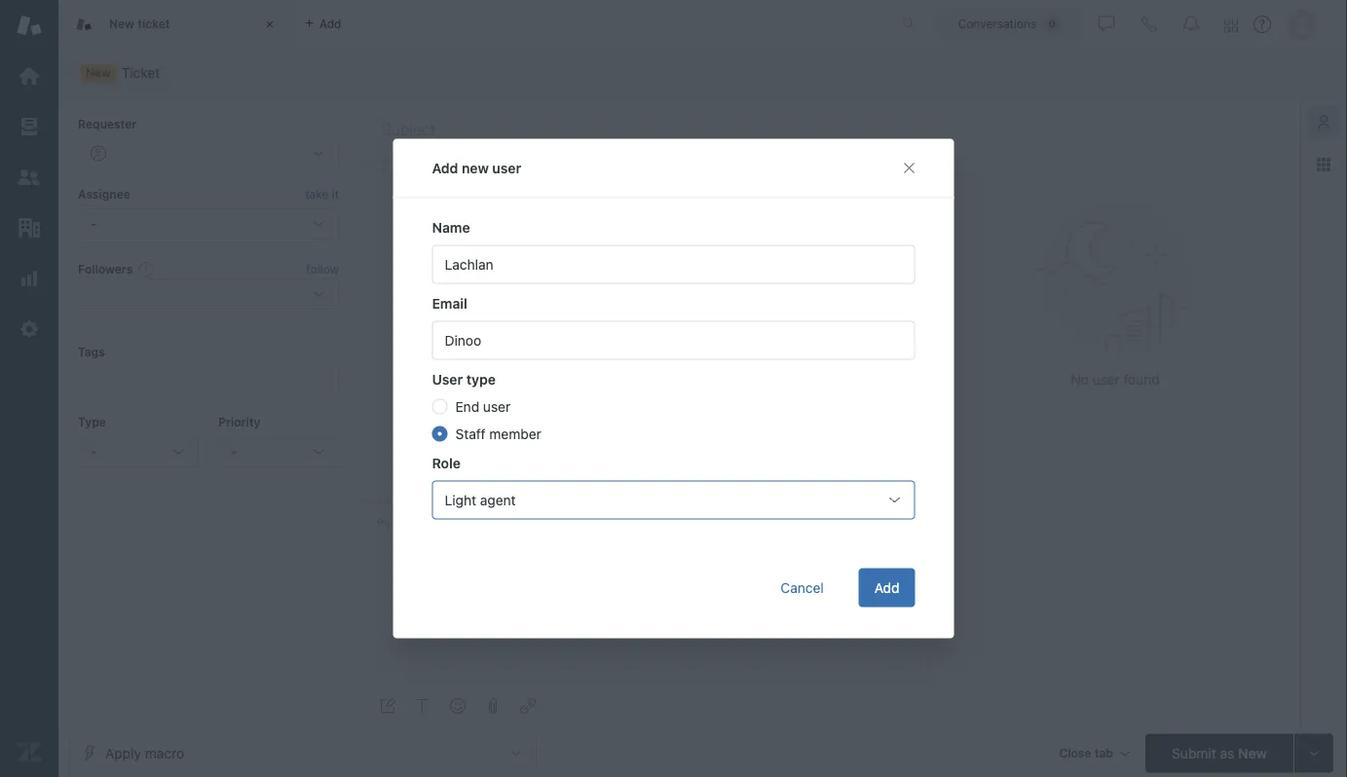 Task type: locate. For each thing, give the bounding box(es) containing it.
secondary element
[[58, 54, 1348, 93]]

-
[[91, 444, 97, 460], [231, 444, 237, 460]]

new inside secondary element
[[86, 66, 111, 79]]

1 horizontal spatial - button
[[218, 437, 339, 468]]

new
[[462, 160, 489, 176]]

Name field
[[432, 245, 916, 284]]

2 vertical spatial user
[[483, 399, 511, 415]]

1 horizontal spatial add
[[875, 580, 900, 596]]

get help image
[[1254, 16, 1272, 33]]

Subject field
[[378, 117, 911, 141]]

- button
[[78, 437, 199, 468], [218, 437, 339, 468]]

add link (cmd k) image
[[520, 699, 536, 714]]

staff member
[[456, 426, 542, 442]]

1 - button from the left
[[78, 437, 199, 468]]

0 horizontal spatial - button
[[78, 437, 199, 468]]

1 vertical spatial user
[[1093, 372, 1120, 388]]

add
[[432, 160, 458, 176], [875, 580, 900, 596]]

new for new ticket
[[109, 17, 134, 30]]

agent
[[480, 492, 516, 508]]

add left new
[[432, 160, 458, 176]]

draft mode image
[[380, 699, 396, 714]]

new inside tab
[[109, 17, 134, 30]]

1 vertical spatial new
[[86, 66, 111, 79]]

2 - button from the left
[[218, 437, 339, 468]]

new left ticket
[[109, 17, 134, 30]]

staff
[[456, 426, 486, 442]]

main element
[[0, 0, 58, 778]]

end
[[456, 399, 480, 415]]

add down cc button on the right bottom of the page
[[875, 580, 900, 596]]

Email field
[[432, 321, 916, 360]]

follow
[[307, 262, 339, 276]]

0 vertical spatial add
[[432, 160, 458, 176]]

1 vertical spatial add
[[875, 580, 900, 596]]

end user
[[456, 399, 511, 415]]

new right as
[[1239, 745, 1268, 762]]

- down 'type'
[[91, 444, 97, 460]]

user up staff member
[[483, 399, 511, 415]]

close modal image
[[902, 160, 917, 176]]

name
[[432, 219, 470, 235]]

- down priority
[[231, 444, 237, 460]]

- button down 'type'
[[78, 437, 199, 468]]

priority
[[218, 416, 261, 429]]

1 - from the left
[[91, 444, 97, 460]]

user for no user found
[[1093, 372, 1120, 388]]

- for priority
[[231, 444, 237, 460]]

2 - from the left
[[231, 444, 237, 460]]

get started image
[[17, 63, 42, 89]]

new
[[109, 17, 134, 30], [86, 66, 111, 79], [1239, 745, 1268, 762]]

it
[[332, 187, 339, 201]]

add inside button
[[875, 580, 900, 596]]

member
[[490, 426, 542, 442]]

user right "no"
[[1093, 372, 1120, 388]]

follow button
[[307, 260, 339, 278]]

Public reply composer text field
[[368, 544, 922, 584]]

cancel button
[[765, 569, 840, 608]]

user
[[492, 160, 521, 176], [1093, 372, 1120, 388], [483, 399, 511, 415]]

1 horizontal spatial -
[[231, 444, 237, 460]]

no user found
[[1071, 372, 1160, 388]]

- button down priority
[[218, 437, 339, 468]]

take it
[[305, 187, 339, 201]]

as
[[1220, 745, 1235, 762]]

user
[[432, 371, 463, 387]]

conversations
[[959, 17, 1037, 31]]

submit
[[1172, 745, 1217, 762]]

reporting image
[[17, 266, 42, 291]]

None field
[[543, 513, 888, 533]]

user right new
[[492, 160, 521, 176]]

0 horizontal spatial -
[[91, 444, 97, 460]]

0 vertical spatial new
[[109, 17, 134, 30]]

add for add
[[875, 580, 900, 596]]

ticket
[[138, 17, 170, 30]]

add new user dialog
[[393, 139, 954, 639]]

take
[[305, 187, 329, 201]]

- button for priority
[[218, 437, 339, 468]]

new ticket tab
[[58, 0, 292, 49]]

new down new ticket
[[86, 66, 111, 79]]

no
[[1071, 372, 1089, 388]]

0 horizontal spatial add
[[432, 160, 458, 176]]



Task type: vqa. For each thing, say whether or not it's contained in the screenshot.
'CC' button
yes



Task type: describe. For each thing, give the bounding box(es) containing it.
close image
[[260, 15, 280, 34]]

add new user
[[432, 160, 521, 176]]

add button
[[859, 569, 916, 608]]

to
[[515, 515, 530, 531]]

views image
[[17, 114, 42, 139]]

apps image
[[1316, 157, 1332, 172]]

add attachment image
[[485, 699, 501, 714]]

0 vertical spatial user
[[492, 160, 521, 176]]

format text image
[[415, 699, 431, 714]]

new link
[[68, 59, 173, 87]]

found
[[1124, 372, 1160, 388]]

tabs tab list
[[58, 0, 882, 49]]

take it button
[[305, 185, 339, 204]]

customer context image
[[1316, 114, 1332, 130]]

add for add new user
[[432, 160, 458, 176]]

light agent
[[445, 492, 516, 508]]

conversations button
[[937, 8, 1082, 39]]

new ticket
[[109, 17, 170, 30]]

organizations image
[[17, 215, 42, 241]]

cancel
[[781, 580, 824, 596]]

light agent button
[[432, 481, 916, 520]]

cc button
[[896, 514, 915, 532]]

admin image
[[17, 317, 42, 342]]

role
[[432, 455, 461, 471]]

user type
[[432, 371, 496, 387]]

customers image
[[17, 165, 42, 190]]

zendesk support image
[[17, 13, 42, 38]]

new for new
[[86, 66, 111, 79]]

user for end user
[[483, 399, 511, 415]]

- for type
[[91, 444, 97, 460]]

zendesk products image
[[1225, 19, 1239, 33]]

submit as new
[[1172, 745, 1268, 762]]

- button for type
[[78, 437, 199, 468]]

type
[[78, 416, 106, 429]]

cc
[[896, 515, 915, 531]]

type
[[467, 371, 496, 387]]

zendesk image
[[17, 740, 42, 765]]

email
[[432, 295, 468, 311]]

2 vertical spatial new
[[1239, 745, 1268, 762]]

insert emojis image
[[450, 699, 466, 714]]

light
[[445, 492, 477, 508]]



